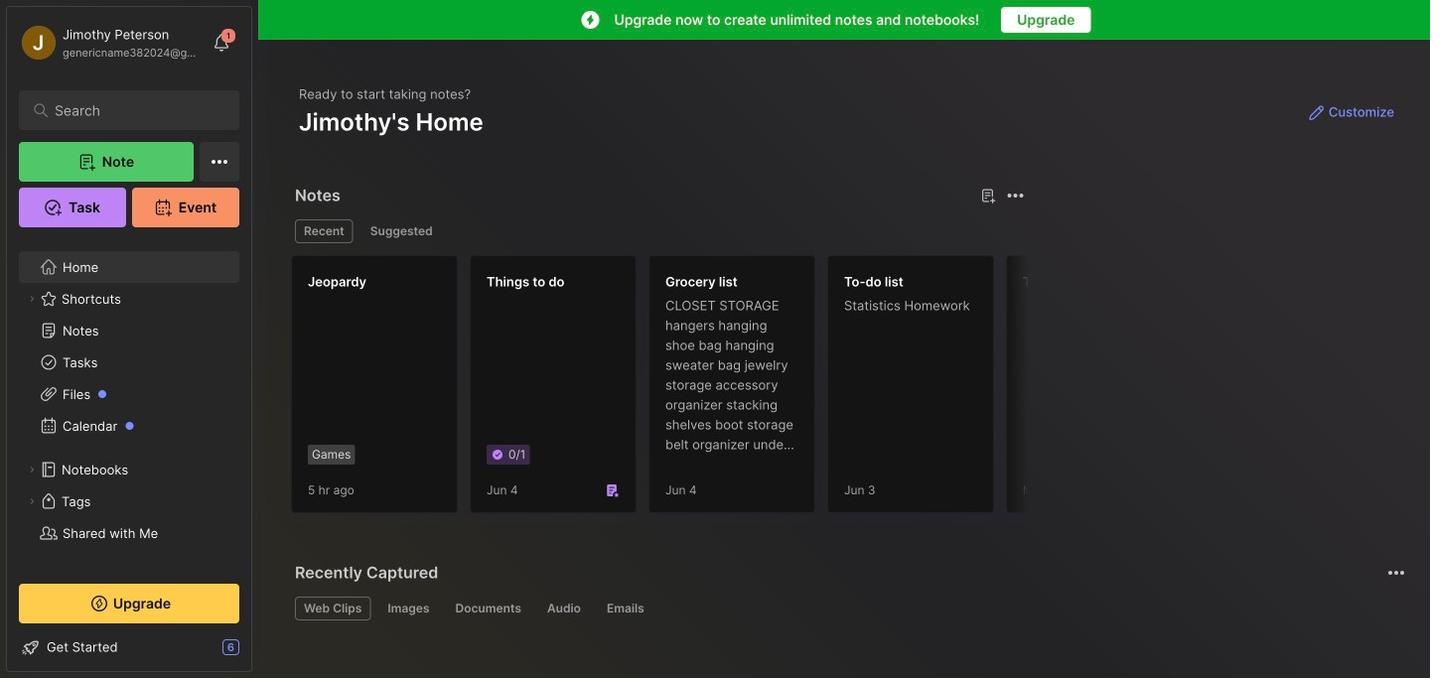 Task type: describe. For each thing, give the bounding box(es) containing it.
1 tab list from the top
[[295, 220, 1021, 243]]

more actions image
[[1385, 561, 1408, 585]]

tree inside main element
[[7, 239, 251, 593]]

main element
[[0, 0, 258, 678]]

expand notebooks image
[[26, 464, 38, 476]]

click to collapse image
[[251, 642, 266, 665]]

Search text field
[[55, 101, 213, 120]]



Task type: locate. For each thing, give the bounding box(es) containing it.
none search field inside main element
[[55, 98, 213, 122]]

tab list
[[295, 220, 1021, 243], [295, 597, 1402, 621]]

1 vertical spatial tab list
[[295, 597, 1402, 621]]

Account field
[[19, 23, 203, 63]]

None search field
[[55, 98, 213, 122]]

tab
[[295, 220, 353, 243], [361, 220, 442, 243], [295, 597, 371, 621], [379, 597, 439, 621], [446, 597, 530, 621], [538, 597, 590, 621], [598, 597, 653, 621]]

expand tags image
[[26, 496, 38, 508]]

More actions field
[[1383, 559, 1410, 587]]

0 vertical spatial tab list
[[295, 220, 1021, 243]]

row group
[[291, 255, 1364, 525]]

tree
[[7, 239, 251, 593]]

2 tab list from the top
[[295, 597, 1402, 621]]

Help and Learning task checklist field
[[7, 632, 251, 663]]



Task type: vqa. For each thing, say whether or not it's contained in the screenshot.
TREE within Main element
yes



